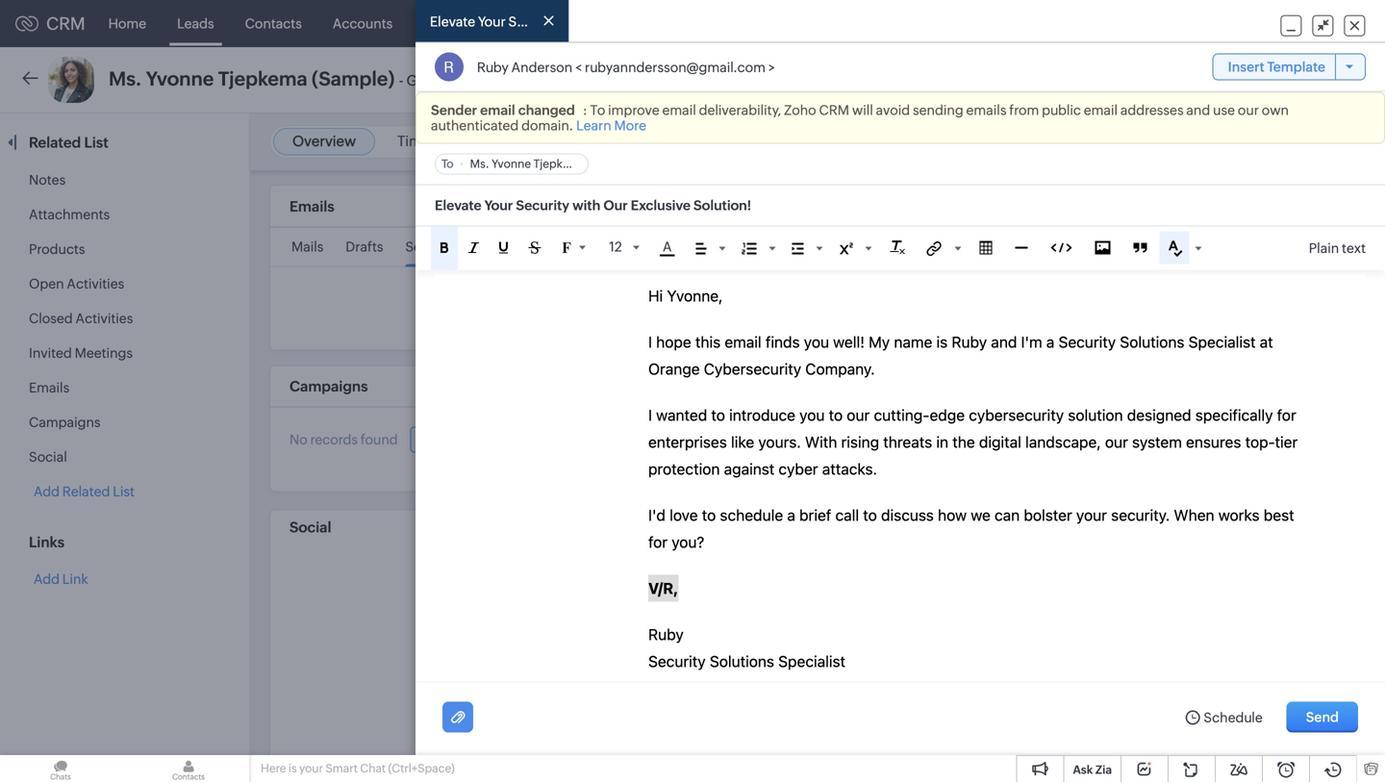Task type: locate. For each thing, give the bounding box(es) containing it.
0 horizontal spatial yvonne
[[146, 68, 214, 90]]

emails up mails
[[290, 198, 334, 215]]

campaigns down emails link
[[29, 415, 101, 430]]

0 vertical spatial list
[[84, 134, 108, 151]]

1 vertical spatial crm
[[819, 102, 849, 118]]

edit
[[1187, 72, 1211, 88]]

to for to
[[442, 157, 454, 170]]

0 vertical spatial to
[[590, 102, 605, 118]]

:
[[583, 102, 590, 118], [1275, 139, 1279, 154]]

-
[[399, 72, 403, 89]]

0 vertical spatial add
[[34, 484, 60, 499]]

ask zia
[[1073, 763, 1112, 776]]

notes link
[[29, 172, 66, 188]]

tjepkema down domain.
[[533, 157, 586, 170]]

0 horizontal spatial meetings
[[75, 345, 133, 361]]

add
[[34, 484, 60, 499], [34, 571, 60, 587]]

(sample)
[[312, 68, 395, 90], [588, 157, 636, 170]]

links image
[[927, 241, 942, 257]]

1 horizontal spatial meetings
[[553, 16, 611, 31]]

: right "changed"
[[583, 102, 590, 118]]

timeline
[[397, 133, 454, 150]]

ms. down authenticated
[[470, 157, 489, 170]]

learn more link
[[576, 118, 646, 133]]

0 horizontal spatial campaigns
[[29, 415, 101, 430]]

to left more
[[590, 102, 605, 118]]

0 horizontal spatial tjepkema
[[218, 68, 307, 90]]

tjepkema down contacts link
[[218, 68, 307, 90]]

signals image
[[1145, 15, 1158, 32]]

overview link
[[292, 133, 356, 150]]

1 horizontal spatial to
[[590, 102, 605, 118]]

deals
[[424, 16, 458, 31]]

leads
[[177, 16, 214, 31]]

deals link
[[408, 0, 473, 47]]

0 vertical spatial ms.
[[109, 68, 142, 90]]

campaigns up records
[[290, 378, 368, 395]]

no
[[290, 432, 308, 447]]

insert
[[1228, 59, 1265, 74]]

emails link
[[29, 380, 69, 395]]

1 horizontal spatial crm
[[819, 102, 849, 118]]

list
[[84, 134, 108, 151], [113, 484, 135, 499]]

a link
[[660, 239, 675, 256]]

contacts link
[[230, 0, 317, 47]]

email right improve
[[662, 102, 696, 118]]

1 horizontal spatial campaigns
[[290, 378, 368, 395]]

crm left will
[[819, 102, 849, 118]]

0 vertical spatial crm
[[46, 14, 85, 33]]

1 horizontal spatial social
[[290, 519, 331, 536]]

1 email from the left
[[480, 102, 515, 118]]

1 vertical spatial emails
[[29, 380, 69, 395]]

products
[[29, 241, 85, 257]]

campaigns
[[290, 378, 368, 395], [29, 415, 101, 430]]

campaigns link
[[29, 415, 101, 430]]

1 horizontal spatial ms.
[[470, 157, 489, 170]]

ms.
[[109, 68, 142, 90], [470, 157, 489, 170]]

create menu image
[[1058, 12, 1082, 35]]

emails down invited
[[29, 380, 69, 395]]

email right the sender
[[480, 102, 515, 118]]

1 horizontal spatial :
[[1275, 139, 1279, 154]]

1 horizontal spatial tjepkema
[[533, 157, 586, 170]]

1 horizontal spatial list
[[113, 484, 135, 499]]

2 horizontal spatial email
[[1084, 102, 1118, 118]]

signals element
[[1133, 0, 1170, 47]]

meetings down closed activities
[[75, 345, 133, 361]]

email right public
[[1084, 102, 1118, 118]]

edit button
[[1167, 64, 1231, 95]]

0 horizontal spatial (sample)
[[312, 68, 395, 90]]

grayson
[[406, 72, 462, 89]]

add left the link
[[34, 571, 60, 587]]

ms. for ms. yvonne tjepkema (sample) - grayson
[[109, 68, 142, 90]]

1 horizontal spatial email
[[662, 102, 696, 118]]

search image
[[1105, 15, 1122, 32]]

0 vertical spatial emails
[[290, 198, 334, 215]]

1 vertical spatial yvonne
[[492, 157, 531, 170]]

zia
[[1095, 763, 1112, 776]]

0 horizontal spatial email
[[480, 102, 515, 118]]

invited meetings
[[29, 345, 133, 361]]

: left a
[[1275, 139, 1279, 154]]

1 vertical spatial ms.
[[470, 157, 489, 170]]

0 vertical spatial (sample)
[[312, 68, 395, 90]]

public
[[1042, 102, 1081, 118]]

to for to improve email deliverability, zoho crm will avoid sending emails from public email addresses and use our own authenticated domain.
[[590, 102, 605, 118]]

ms. down home 'link'
[[109, 68, 142, 90]]

activities up closed activities
[[67, 276, 124, 291]]

tasks link
[[473, 0, 538, 47]]

our
[[1238, 102, 1259, 118]]

2 add from the top
[[34, 571, 60, 587]]

1 vertical spatial to
[[442, 157, 454, 170]]

drafts
[[346, 239, 383, 254]]

social
[[29, 449, 67, 465], [290, 519, 331, 536]]

activities for open activities
[[67, 276, 124, 291]]

social down campaigns link
[[29, 449, 67, 465]]

1 horizontal spatial yvonne
[[492, 157, 531, 170]]

notes
[[29, 172, 66, 188]]

crm
[[46, 14, 85, 33], [819, 102, 849, 118]]

use
[[1213, 102, 1235, 118]]

search element
[[1094, 0, 1133, 47]]

activities
[[67, 276, 124, 291], [76, 311, 133, 326]]

0 vertical spatial tjepkema
[[218, 68, 307, 90]]

0 vertical spatial :
[[583, 102, 590, 118]]

0 horizontal spatial to
[[442, 157, 454, 170]]

1 vertical spatial related
[[62, 484, 110, 499]]

yvonne down domain.
[[492, 157, 531, 170]]

insert template button
[[1213, 53, 1366, 80]]

will
[[852, 102, 873, 118]]

yvonne for ms. yvonne tjepkema (sample)
[[492, 157, 531, 170]]

1 vertical spatial tjepkema
[[533, 157, 586, 170]]

12
[[609, 239, 622, 254]]

1 vertical spatial (sample)
[[588, 157, 636, 170]]

Subject text field
[[416, 185, 1385, 225]]

link
[[62, 571, 88, 587]]

social down 'no'
[[290, 519, 331, 536]]

leads link
[[162, 0, 230, 47]]

(ctrl+space)
[[388, 762, 455, 775]]

related down social link
[[62, 484, 110, 499]]

no records found
[[290, 432, 398, 447]]

1 vertical spatial add
[[34, 571, 60, 587]]

domain.
[[521, 118, 574, 133]]

sending
[[913, 102, 964, 118]]

0 vertical spatial related
[[29, 134, 81, 151]]

0 horizontal spatial emails
[[29, 380, 69, 395]]

timeline link
[[397, 133, 454, 150]]

(sample) left -
[[312, 68, 395, 90]]

spell check image
[[1168, 241, 1183, 257]]

overview
[[292, 133, 356, 150]]

(sample) down learn more link at the top left
[[588, 157, 636, 170]]

to inside to improve email deliverability, zoho crm will avoid sending emails from public email addresses and use our own authenticated domain.
[[590, 102, 605, 118]]

related up notes
[[29, 134, 81, 151]]

text
[[1342, 240, 1366, 256]]

0 vertical spatial social
[[29, 449, 67, 465]]

1 vertical spatial list
[[113, 484, 135, 499]]

crm inside to improve email deliverability, zoho crm will avoid sending emails from public email addresses and use our own authenticated domain.
[[819, 102, 849, 118]]

and
[[1186, 102, 1210, 118]]

activities up invited meetings link
[[76, 311, 133, 326]]

open
[[29, 276, 64, 291]]

create menu element
[[1047, 0, 1094, 47]]

scheduled
[[405, 239, 473, 254]]

1 horizontal spatial (sample)
[[588, 157, 636, 170]]

0 vertical spatial yvonne
[[146, 68, 214, 90]]

authenticated
[[431, 118, 519, 133]]

meetings right tasks
[[553, 16, 611, 31]]

1 vertical spatial :
[[1275, 139, 1279, 154]]

(sample) for ms. yvonne tjepkema (sample)
[[588, 157, 636, 170]]

send
[[1306, 709, 1339, 725]]

email
[[480, 102, 515, 118], [662, 102, 696, 118], [1084, 102, 1118, 118]]

meetings
[[553, 16, 611, 31], [75, 345, 133, 361]]

1 vertical spatial activities
[[76, 311, 133, 326]]

0 horizontal spatial list
[[84, 134, 108, 151]]

emails
[[966, 102, 1007, 118]]

1 vertical spatial campaigns
[[29, 415, 101, 430]]

profile image
[[1299, 8, 1329, 39]]

crm right logo
[[46, 14, 85, 33]]

0 vertical spatial activities
[[67, 276, 124, 291]]

indent image
[[792, 243, 804, 255]]

to down timeline
[[442, 157, 454, 170]]

0 horizontal spatial ms.
[[109, 68, 142, 90]]

yvonne down "leads"
[[146, 68, 214, 90]]

deliverability,
[[699, 102, 781, 118]]

is
[[288, 762, 297, 775]]

add down social link
[[34, 484, 60, 499]]

1 add from the top
[[34, 484, 60, 499]]

previous record image
[[1310, 74, 1319, 86]]

to
[[590, 102, 605, 118], [442, 157, 454, 170]]

0 horizontal spatial crm
[[46, 14, 85, 33]]



Task type: describe. For each thing, give the bounding box(es) containing it.
smart
[[325, 762, 358, 775]]

closed activities link
[[29, 311, 133, 326]]

calendar image
[[1181, 16, 1198, 31]]

sender
[[431, 102, 477, 118]]

ms. for ms. yvonne tjepkema (sample)
[[470, 157, 489, 170]]

meetings link
[[538, 0, 627, 47]]

schedule
[[1204, 710, 1263, 725]]

1 vertical spatial meetings
[[75, 345, 133, 361]]

open activities link
[[29, 276, 124, 291]]

0 horizontal spatial social
[[29, 449, 67, 465]]

links
[[29, 534, 65, 551]]

open activities
[[29, 276, 124, 291]]

template
[[1267, 59, 1325, 74]]

products link
[[29, 241, 85, 257]]

(sample) for ms. yvonne tjepkema (sample) - grayson
[[312, 68, 395, 90]]

zoho
[[784, 102, 816, 118]]

add link
[[34, 571, 88, 587]]

ago
[[1324, 139, 1347, 154]]

accounts link
[[317, 0, 408, 47]]

12 link
[[606, 236, 640, 257]]

plain
[[1309, 240, 1339, 256]]

list image
[[742, 243, 757, 255]]

to improve email deliverability, zoho crm will avoid sending emails from public email addresses and use our own authenticated domain.
[[431, 102, 1289, 133]]

last
[[1203, 139, 1227, 154]]

logo image
[[15, 16, 38, 31]]

chats image
[[0, 755, 121, 782]]

a
[[663, 239, 672, 254]]

your
[[299, 762, 323, 775]]

attachments
[[29, 207, 110, 222]]

own
[[1262, 102, 1289, 118]]

changed
[[518, 102, 575, 118]]

add related list
[[34, 484, 135, 499]]

closed activities
[[29, 311, 133, 326]]

accounts
[[333, 16, 393, 31]]

closed
[[29, 311, 73, 326]]

mails
[[291, 239, 324, 254]]

yvonne for ms. yvonne tjepkema (sample) - grayson
[[146, 68, 214, 90]]

plain text
[[1309, 240, 1366, 256]]

from
[[1009, 102, 1039, 118]]

invited
[[29, 345, 72, 361]]

while
[[1291, 139, 1322, 154]]

insert template
[[1228, 59, 1325, 74]]

here is your smart chat (ctrl+space)
[[261, 762, 455, 775]]

learn more
[[576, 118, 646, 133]]

ask
[[1073, 763, 1093, 776]]

0 vertical spatial campaigns
[[290, 378, 368, 395]]

addresses
[[1120, 102, 1184, 118]]

tjepkema for ms. yvonne tjepkema (sample) - grayson
[[218, 68, 307, 90]]

alignment image
[[696, 243, 707, 255]]

2 email from the left
[[662, 102, 696, 118]]

activities for closed activities
[[76, 311, 133, 326]]

send button
[[1287, 702, 1358, 732]]

here
[[261, 762, 286, 775]]

home link
[[93, 0, 162, 47]]

found
[[361, 432, 398, 447]]

crm link
[[15, 14, 85, 33]]

last update : a while ago
[[1203, 139, 1347, 154]]

ms. yvonne tjepkema (sample)
[[470, 157, 636, 170]]

1 horizontal spatial emails
[[290, 198, 334, 215]]

script image
[[839, 243, 853, 255]]

learn
[[576, 118, 611, 133]]

attachments link
[[29, 207, 110, 222]]

improve
[[608, 102, 659, 118]]

home
[[108, 16, 146, 31]]

tasks
[[489, 16, 523, 31]]

next record image
[[1342, 74, 1354, 86]]

contacts image
[[128, 755, 249, 782]]

tjepkema for ms. yvonne tjepkema (sample)
[[533, 157, 586, 170]]

profile element
[[1287, 0, 1341, 47]]

add for add link
[[34, 571, 60, 587]]

related list
[[29, 134, 112, 151]]

sender email changed
[[431, 102, 575, 118]]

a
[[1282, 139, 1288, 154]]

avoid
[[876, 102, 910, 118]]

0 vertical spatial meetings
[[553, 16, 611, 31]]

social link
[[29, 449, 67, 465]]

chat
[[360, 762, 386, 775]]

3 email from the left
[[1084, 102, 1118, 118]]

update
[[1230, 139, 1272, 154]]

add for add related list
[[34, 484, 60, 499]]

0 horizontal spatial :
[[583, 102, 590, 118]]

records
[[310, 432, 358, 447]]

invited meetings link
[[29, 345, 133, 361]]

ms. yvonne tjepkema (sample) - grayson
[[109, 68, 462, 90]]

more
[[614, 118, 646, 133]]

1 vertical spatial social
[[290, 519, 331, 536]]

contacts
[[245, 16, 302, 31]]



Task type: vqa. For each thing, say whether or not it's contained in the screenshot.
.Csv to the left
no



